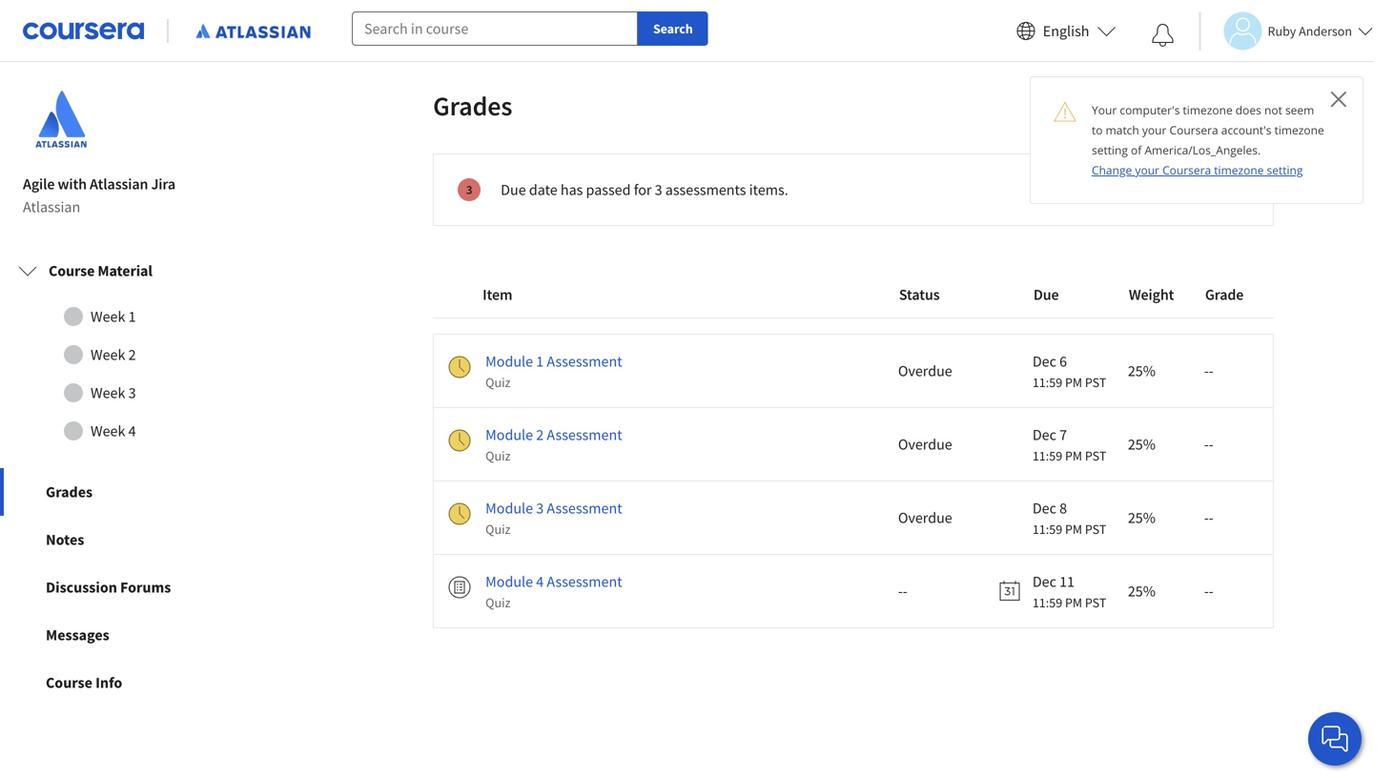 Task type: vqa. For each thing, say whether or not it's contained in the screenshot.
University of Illinois at Urbana-Champaign image at the left bottom of the page
no



Task type: describe. For each thing, give the bounding box(es) containing it.
notes
[[46, 530, 84, 549]]

25% for dec 6
[[1128, 361, 1156, 381]]

assessments
[[665, 180, 746, 199]]

week 1 link
[[18, 298, 257, 336]]

messages
[[46, 626, 109, 645]]

due date has passed for 3 assessments items.
[[501, 180, 788, 199]]

quiz for module 3 assessment
[[486, 521, 511, 538]]

module 4 assessment cell
[[486, 570, 762, 612]]

25% for dec 7
[[1128, 435, 1156, 454]]

dec 8 11:59 pm pst
[[1033, 499, 1106, 538]]

anderson
[[1299, 22, 1352, 40]]

due for due date has passed for 3 assessments items.
[[501, 180, 526, 199]]

discussion forums link
[[0, 564, 275, 611]]

notes link
[[0, 516, 275, 564]]

quiz for module 2 assessment
[[486, 447, 511, 464]]

3 inside the "module 3 assessment quiz"
[[536, 499, 544, 518]]

your
[[1092, 102, 1117, 118]]

module for module 4 assessment
[[486, 572, 533, 591]]

row containing module 4 assessment
[[433, 554, 1274, 628]]

due for due
[[1033, 285, 1059, 304]]

row containing module 2 assessment
[[433, 407, 1274, 481]]

week 3 link
[[18, 374, 257, 412]]

module 1 assessment quiz
[[486, 352, 622, 391]]

date
[[529, 180, 558, 199]]

of
[[1131, 142, 1142, 158]]

course info link
[[0, 659, 275, 707]]

week 1
[[91, 307, 136, 326]]

to
[[1092, 122, 1103, 138]]

course for course info
[[46, 673, 92, 692]]

overdue image
[[448, 356, 471, 379]]

weight
[[1129, 285, 1174, 304]]

dec 7 11:59 pm pst
[[1033, 425, 1106, 464]]

7
[[1059, 425, 1067, 444]]

✕
[[1330, 83, 1347, 114]]

info
[[95, 673, 122, 692]]

discussion forums
[[46, 578, 171, 597]]

1 horizontal spatial grades
[[433, 89, 512, 123]]

week for week 1
[[91, 307, 125, 326]]

25% for dec 8
[[1128, 508, 1156, 527]]

0 vertical spatial coursera
[[1170, 122, 1218, 138]]

dec 11 cell
[[998, 570, 1113, 612]]

jira
[[151, 175, 175, 194]]

3 up week 4 link
[[128, 383, 136, 402]]

coursera image
[[23, 15, 144, 46]]

pst for 11
[[1085, 594, 1106, 611]]

search button
[[638, 11, 708, 46]]

pst for 7
[[1085, 447, 1106, 464]]

overdue image for module 2 assessment
[[448, 429, 471, 452]]

row containing item
[[433, 272, 1274, 319]]

material
[[98, 261, 152, 280]]

help center image
[[1324, 728, 1346, 750]]

ruby anderson button
[[1199, 12, 1373, 50]]

4 for week
[[128, 422, 136, 441]]

your computer's timezone does not seem to match your coursera account's timezone setting of america/los_angeles. change your coursera timezone setting
[[1092, 102, 1324, 178]]

module 2 assessment link
[[486, 423, 622, 446]]

item column header
[[483, 283, 849, 306]]

pst for 8
[[1085, 521, 1106, 538]]

has
[[561, 180, 583, 199]]

week 4 link
[[18, 412, 257, 450]]

change
[[1092, 162, 1132, 178]]

module 4 assessment link
[[486, 570, 622, 593]]

dec 6 11:59 pm pst
[[1033, 352, 1106, 391]]

match
[[1106, 122, 1139, 138]]

1 for week
[[128, 307, 136, 326]]

1 horizontal spatial atlassian
[[90, 175, 148, 194]]

week for week 4
[[91, 422, 125, 441]]

status
[[899, 285, 940, 304]]

items.
[[749, 180, 788, 199]]

Search in course text field
[[352, 11, 638, 46]]

pm for 11
[[1065, 594, 1082, 611]]

week 3
[[91, 383, 136, 402]]

week 2 link
[[18, 336, 257, 374]]

account's
[[1221, 122, 1272, 138]]

module for module 2 assessment
[[486, 425, 533, 444]]

4 25% from the top
[[1128, 582, 1156, 601]]

week for week 3
[[91, 383, 125, 402]]

-- for dec 8
[[1204, 508, 1214, 527]]

4 for module
[[536, 572, 544, 591]]

11:59 for 7
[[1033, 447, 1062, 464]]

passed
[[586, 180, 631, 199]]



Task type: locate. For each thing, give the bounding box(es) containing it.
timezone up america/los_angeles.
[[1183, 102, 1233, 118]]

dec inside dec 8 11:59 pm pst
[[1033, 499, 1056, 518]]

module right overdue image
[[486, 352, 533, 371]]

pm down 11
[[1065, 594, 1082, 611]]

pst inside dec 8 11:59 pm pst
[[1085, 521, 1106, 538]]

module 2 assessment quiz
[[486, 425, 622, 464]]

course left "info"
[[46, 673, 92, 692]]

messages link
[[0, 611, 275, 659]]

0 vertical spatial course
[[49, 261, 95, 280]]

dec left the 8
[[1033, 499, 1056, 518]]

module 3 assessment cell
[[486, 497, 762, 539]]

-- for dec 6
[[1204, 361, 1214, 381]]

11:59
[[1033, 374, 1062, 391], [1033, 447, 1062, 464], [1033, 521, 1062, 538], [1033, 594, 1062, 611]]

overdue for dec 6
[[898, 361, 952, 381]]

pst
[[1085, 374, 1106, 391], [1085, 447, 1106, 464], [1085, 521, 1106, 538], [1085, 594, 1106, 611]]

dec 11 11:59 pm pst
[[1033, 572, 1106, 611]]

week for week 2
[[91, 345, 125, 364]]

pst inside dec 7 11:59 pm pst
[[1085, 447, 1106, 464]]

grades link
[[0, 468, 275, 516]]

pm for 8
[[1065, 521, 1082, 538]]

course for course material
[[49, 261, 95, 280]]

pst up dec 8 11:59 pm pst
[[1085, 447, 1106, 464]]

due up dec 6 11:59 pm pst
[[1033, 285, 1059, 304]]

3 pm from the top
[[1065, 521, 1082, 538]]

course left material on the top left
[[49, 261, 95, 280]]

english button
[[1009, 0, 1124, 62]]

3 25% from the top
[[1128, 508, 1156, 527]]

dec left 6
[[1033, 352, 1056, 371]]

module inside the "module 3 assessment quiz"
[[486, 499, 533, 518]]

pm inside dec 11 11:59 pm pst
[[1065, 594, 1082, 611]]

quiz
[[486, 374, 511, 391], [486, 447, 511, 464], [486, 521, 511, 538], [486, 594, 511, 611]]

module 4 assessment quiz
[[486, 572, 622, 611]]

3 quiz from the top
[[486, 521, 511, 538]]

module 3 assessment quiz
[[486, 499, 622, 538]]

pm down 6
[[1065, 374, 1082, 391]]

does
[[1236, 102, 1261, 118]]

assessment down module 2 assessment quiz
[[547, 499, 622, 518]]

1 vertical spatial timezone
[[1275, 122, 1324, 138]]

module inside module 4 assessment quiz
[[486, 572, 533, 591]]

atlassian
[[90, 175, 148, 194], [23, 197, 80, 217]]

25% right dec 11 11:59 pm pst
[[1128, 582, 1156, 601]]

your
[[1142, 122, 1167, 138], [1135, 162, 1159, 178]]

✕ button
[[1330, 83, 1347, 114]]

2 dec from the top
[[1033, 425, 1056, 444]]

1 quiz from the top
[[486, 374, 511, 391]]

0 vertical spatial due
[[501, 180, 526, 199]]

module
[[486, 352, 533, 371], [486, 425, 533, 444], [486, 499, 533, 518], [486, 572, 533, 591]]

3 row from the top
[[433, 407, 1274, 481]]

3 11:59 from the top
[[1033, 521, 1062, 538]]

11:59 for 11
[[1033, 594, 1062, 611]]

0 vertical spatial 2
[[128, 345, 136, 364]]

1 25% from the top
[[1128, 361, 1156, 381]]

status column header
[[899, 283, 984, 306]]

assessment for module 2 assessment
[[547, 425, 622, 444]]

quiz down module 4 assessment "link"
[[486, 594, 511, 611]]

week down "week 3"
[[91, 422, 125, 441]]

2 module from the top
[[486, 425, 533, 444]]

pm inside dec 7 11:59 pm pst
[[1065, 447, 1082, 464]]

coursera up america/los_angeles.
[[1170, 122, 1218, 138]]

timezone
[[1183, 102, 1233, 118], [1275, 122, 1324, 138], [1214, 162, 1264, 178]]

1 vertical spatial overdue image
[[448, 503, 471, 525]]

module for module 3 assessment
[[486, 499, 533, 518]]

row containing module 1 assessment
[[433, 334, 1274, 407]]

4 pst from the top
[[1085, 594, 1106, 611]]

1 horizontal spatial due
[[1033, 285, 1059, 304]]

agile
[[23, 175, 55, 194]]

assessment for module 4 assessment
[[547, 572, 622, 591]]

pm for 7
[[1065, 447, 1082, 464]]

weight column header
[[1129, 283, 1174, 306]]

overdue
[[898, 361, 952, 381], [898, 435, 952, 454], [898, 508, 952, 527]]

agile with atlassian jira atlassian
[[23, 175, 175, 217]]

grades up the notes on the bottom of page
[[46, 483, 93, 502]]

overdue image down overdue image
[[448, 429, 471, 452]]

module down module 1 assessment quiz
[[486, 425, 533, 444]]

ruby
[[1268, 22, 1296, 40]]

week
[[91, 307, 125, 326], [91, 345, 125, 364], [91, 383, 125, 402], [91, 422, 125, 441]]

1 up module 2 assessment link
[[536, 352, 544, 371]]

course
[[49, 261, 95, 280], [46, 673, 92, 692]]

1 horizontal spatial 2
[[536, 425, 544, 444]]

3 left date
[[466, 182, 472, 197]]

row
[[433, 272, 1274, 319], [433, 334, 1274, 407], [433, 407, 1274, 481], [433, 481, 1274, 554], [433, 554, 1274, 628]]

2 25% from the top
[[1128, 435, 1156, 454]]

pst for 6
[[1085, 374, 1106, 391]]

5 row from the top
[[433, 554, 1274, 628]]

dec inside dec 7 11:59 pm pst
[[1033, 425, 1056, 444]]

ruby anderson
[[1268, 22, 1352, 40]]

overdue for dec 8
[[898, 508, 952, 527]]

0 vertical spatial overdue image
[[448, 429, 471, 452]]

3 dec from the top
[[1033, 499, 1056, 518]]

week 2
[[91, 345, 136, 364]]

due soon image
[[998, 579, 1021, 602]]

3 right for
[[655, 180, 662, 199]]

grades down the search in course text box
[[433, 89, 512, 123]]

overdue image left the "module 3 assessment quiz" in the bottom of the page
[[448, 503, 471, 525]]

11:59 inside dec 11 11:59 pm pst
[[1033, 594, 1062, 611]]

quiz inside module 1 assessment quiz
[[486, 374, 511, 391]]

dec left the 7
[[1033, 425, 1056, 444]]

overdue for dec 7
[[898, 435, 952, 454]]

11:59 inside dec 7 11:59 pm pst
[[1033, 447, 1062, 464]]

0 vertical spatial atlassian
[[90, 175, 148, 194]]

1 assessment from the top
[[547, 352, 622, 371]]

1 week from the top
[[91, 307, 125, 326]]

grades
[[433, 89, 512, 123], [46, 483, 93, 502]]

4 inside module 4 assessment quiz
[[536, 572, 544, 591]]

coursera down america/los_angeles.
[[1162, 162, 1211, 178]]

11:59 inside dec 8 11:59 pm pst
[[1033, 521, 1062, 538]]

2 overdue image from the top
[[448, 503, 471, 525]]

assessment inside module 1 assessment quiz
[[547, 352, 622, 371]]

assessment for module 3 assessment
[[547, 499, 622, 518]]

module inside module 1 assessment quiz
[[486, 352, 533, 371]]

2 pst from the top
[[1085, 447, 1106, 464]]

1 overdue from the top
[[898, 361, 952, 381]]

1 horizontal spatial 4
[[536, 572, 544, 591]]

4 week from the top
[[91, 422, 125, 441]]

2 week from the top
[[91, 345, 125, 364]]

your down computer's
[[1142, 122, 1167, 138]]

row containing module 3 assessment
[[433, 481, 1274, 554]]

4
[[128, 422, 136, 441], [536, 572, 544, 591]]

dec inside dec 11 11:59 pm pst
[[1033, 572, 1056, 591]]

not
[[1264, 102, 1282, 118]]

2 assessment from the top
[[547, 425, 622, 444]]

3
[[655, 180, 662, 199], [466, 182, 472, 197], [128, 383, 136, 402], [536, 499, 544, 518]]

1 horizontal spatial setting
[[1267, 162, 1303, 178]]

module 1 assessment cell
[[486, 350, 762, 392]]

overdue image for module 3 assessment
[[448, 503, 471, 525]]

module 2 assessment cell
[[486, 423, 762, 465]]

with
[[58, 175, 87, 194]]

due inside column header
[[1033, 285, 1059, 304]]

4 down 'week 3' link
[[128, 422, 136, 441]]

1 pm from the top
[[1065, 374, 1082, 391]]

dec for dec 6
[[1033, 352, 1056, 371]]

4 assessment from the top
[[547, 572, 622, 591]]

assessment inside module 2 assessment quiz
[[547, 425, 622, 444]]

6
[[1059, 352, 1067, 371]]

setting down account's
[[1267, 162, 1303, 178]]

1 up week 2 link
[[128, 307, 136, 326]]

course info
[[46, 673, 122, 692]]

4 quiz from the top
[[486, 594, 511, 611]]

assessment up module 2 assessment link
[[547, 352, 622, 371]]

computer's
[[1120, 102, 1180, 118]]

assessment
[[547, 352, 622, 371], [547, 425, 622, 444], [547, 499, 622, 518], [547, 572, 622, 591]]

discussion
[[46, 578, 117, 597]]

2 inside module 2 assessment quiz
[[536, 425, 544, 444]]

module down module 2 assessment quiz
[[486, 499, 533, 518]]

america/los_angeles.
[[1145, 142, 1261, 158]]

setting
[[1092, 142, 1128, 158], [1267, 162, 1303, 178]]

quiz for module 4 assessment
[[486, 594, 511, 611]]

pm for 6
[[1065, 374, 1082, 391]]

course material
[[49, 261, 152, 280]]

due column header
[[1033, 283, 1112, 306]]

25% right dec 7 11:59 pm pst
[[1128, 435, 1156, 454]]

week up week 4
[[91, 383, 125, 402]]

forums
[[120, 578, 171, 597]]

2 vertical spatial overdue
[[898, 508, 952, 527]]

grade
[[1205, 285, 1244, 304]]

quiz for module 1 assessment
[[486, 374, 511, 391]]

week 4
[[91, 422, 136, 441]]

dec for dec 8
[[1033, 499, 1056, 518]]

1 vertical spatial due
[[1033, 285, 1059, 304]]

module down the "module 3 assessment quiz" in the bottom of the page
[[486, 572, 533, 591]]

quiz inside module 4 assessment quiz
[[486, 594, 511, 611]]

setting up change
[[1092, 142, 1128, 158]]

assessment for module 1 assessment
[[547, 352, 622, 371]]

due
[[501, 180, 526, 199], [1033, 285, 1059, 304]]

pst inside dec 11 11:59 pm pst
[[1085, 594, 1106, 611]]

1 vertical spatial your
[[1135, 162, 1159, 178]]

pm
[[1065, 374, 1082, 391], [1065, 447, 1082, 464], [1065, 521, 1082, 538], [1065, 594, 1082, 611]]

0 horizontal spatial setting
[[1092, 142, 1128, 158]]

3 down module 2 assessment quiz
[[536, 499, 544, 518]]

1 vertical spatial 4
[[536, 572, 544, 591]]

1
[[128, 307, 136, 326], [536, 352, 544, 371]]

1 vertical spatial 2
[[536, 425, 544, 444]]

11:59 down 6
[[1033, 374, 1062, 391]]

4 dec from the top
[[1033, 572, 1056, 591]]

0 vertical spatial timezone
[[1183, 102, 1233, 118]]

pst inside dec 6 11:59 pm pst
[[1085, 374, 1106, 391]]

2 down module 1 assessment quiz
[[536, 425, 544, 444]]

-- for dec 7
[[1204, 435, 1214, 454]]

2 down week 1 link on the left of the page
[[128, 345, 136, 364]]

4 pm from the top
[[1065, 594, 1082, 611]]

week up week 2 at the top
[[91, 307, 125, 326]]

atlassian left jira
[[90, 175, 148, 194]]

0 horizontal spatial due
[[501, 180, 526, 199]]

assignments table grid
[[433, 272, 1274, 628]]

0 vertical spatial your
[[1142, 122, 1167, 138]]

timezone mismatch warning modal dialog
[[1030, 76, 1364, 204]]

0 vertical spatial overdue
[[898, 361, 952, 381]]

3 pst from the top
[[1085, 521, 1106, 538]]

1 vertical spatial overdue
[[898, 435, 952, 454]]

1 module from the top
[[486, 352, 533, 371]]

pst up dec 7 11:59 pm pst
[[1085, 374, 1106, 391]]

25%
[[1128, 361, 1156, 381], [1128, 435, 1156, 454], [1128, 508, 1156, 527], [1128, 582, 1156, 601]]

assignment count element
[[466, 173, 472, 207]]

course material button
[[3, 244, 272, 298]]

0 horizontal spatial 1
[[128, 307, 136, 326]]

quiz down module 2 assessment link
[[486, 447, 511, 464]]

4 down the "module 3 assessment quiz" in the bottom of the page
[[536, 572, 544, 591]]

0 vertical spatial setting
[[1092, 142, 1128, 158]]

assessment inside module 4 assessment quiz
[[547, 572, 622, 591]]

pm down the 7
[[1065, 447, 1082, 464]]

pm inside dec 6 11:59 pm pst
[[1065, 374, 1082, 391]]

timezone down account's
[[1214, 162, 1264, 178]]

due left date
[[501, 180, 526, 199]]

11:59 down the 7
[[1033, 447, 1062, 464]]

1 vertical spatial grades
[[46, 483, 93, 502]]

11:59 down 11
[[1033, 594, 1062, 611]]

2 overdue from the top
[[898, 435, 952, 454]]

atlassian down agile
[[23, 197, 80, 217]]

assessment inside the "module 3 assessment quiz"
[[547, 499, 622, 518]]

module 3 assessment link
[[486, 497, 622, 520]]

search
[[653, 20, 693, 37]]

module for module 1 assessment
[[486, 352, 533, 371]]

1 vertical spatial setting
[[1267, 162, 1303, 178]]

pm inside dec 8 11:59 pm pst
[[1065, 521, 1082, 538]]

0 horizontal spatial atlassian
[[23, 197, 80, 217]]

week down week 1
[[91, 345, 125, 364]]

0 horizontal spatial 2
[[128, 345, 136, 364]]

1 overdue image from the top
[[448, 429, 471, 452]]

3 module from the top
[[486, 499, 533, 518]]

2 vertical spatial timezone
[[1214, 162, 1264, 178]]

0 horizontal spatial grades
[[46, 483, 93, 502]]

1 row from the top
[[433, 272, 1274, 319]]

english
[[1043, 21, 1089, 41]]

4 module from the top
[[486, 572, 533, 591]]

2 row from the top
[[433, 334, 1274, 407]]

atlassian image
[[23, 81, 99, 157]]

1 vertical spatial atlassian
[[23, 197, 80, 217]]

dec for dec 7
[[1033, 425, 1056, 444]]

pst right due soon icon in the right of the page
[[1085, 594, 1106, 611]]

dec
[[1033, 352, 1056, 371], [1033, 425, 1056, 444], [1033, 499, 1056, 518], [1033, 572, 1056, 591]]

11:59 for 8
[[1033, 521, 1062, 538]]

11:59 inside dec 6 11:59 pm pst
[[1033, 374, 1062, 391]]

quiz inside module 2 assessment quiz
[[486, 447, 511, 464]]

quiz right overdue image
[[486, 374, 511, 391]]

1 pst from the top
[[1085, 374, 1106, 391]]

3 week from the top
[[91, 383, 125, 402]]

0 vertical spatial grades
[[433, 89, 512, 123]]

quiz inside the "module 3 assessment quiz"
[[486, 521, 511, 538]]

1 vertical spatial 1
[[536, 352, 544, 371]]

quiz down module 3 assessment link
[[486, 521, 511, 538]]

dec left 11
[[1033, 572, 1056, 591]]

course inside dropdown button
[[49, 261, 95, 280]]

8
[[1059, 499, 1067, 518]]

1 dec from the top
[[1033, 352, 1056, 371]]

1 inside module 1 assessment quiz
[[536, 352, 544, 371]]

pm down the 8
[[1065, 521, 1082, 538]]

timezone down seem
[[1275, 122, 1324, 138]]

25% right dec 6 11:59 pm pst
[[1128, 361, 1156, 381]]

your down of
[[1135, 162, 1159, 178]]

2 pm from the top
[[1065, 447, 1082, 464]]

2 11:59 from the top
[[1033, 447, 1062, 464]]

chat with us image
[[1320, 724, 1350, 754]]

1 11:59 from the top
[[1033, 374, 1062, 391]]

2 quiz from the top
[[486, 447, 511, 464]]

coursera
[[1170, 122, 1218, 138], [1162, 162, 1211, 178]]

show notifications image
[[1151, 24, 1174, 47]]

--
[[1204, 361, 1214, 381], [1204, 435, 1214, 454], [1204, 508, 1214, 527], [898, 582, 908, 601], [1204, 582, 1214, 601]]

0 vertical spatial 4
[[128, 422, 136, 441]]

25% right dec 8 11:59 pm pst
[[1128, 508, 1156, 527]]

module 1 assessment link
[[486, 350, 622, 373]]

4 row from the top
[[433, 481, 1274, 554]]

for
[[634, 180, 652, 199]]

3 overdue from the top
[[898, 508, 952, 527]]

11:59 down the 8
[[1033, 521, 1062, 538]]

2 inside week 2 link
[[128, 345, 136, 364]]

1 horizontal spatial 1
[[536, 352, 544, 371]]

assessment down the "module 3 assessment quiz" in the bottom of the page
[[547, 572, 622, 591]]

2 for module
[[536, 425, 544, 444]]

1 inside week 1 link
[[128, 307, 136, 326]]

1 vertical spatial coursera
[[1162, 162, 1211, 178]]

dec inside dec 6 11:59 pm pst
[[1033, 352, 1056, 371]]

seem
[[1285, 102, 1314, 118]]

11
[[1059, 572, 1075, 591]]

1 for module
[[536, 352, 544, 371]]

0 horizontal spatial 4
[[128, 422, 136, 441]]

assessment down module 1 assessment quiz
[[547, 425, 622, 444]]

pst up dec 11 11:59 pm pst
[[1085, 521, 1106, 538]]

overdue image
[[448, 429, 471, 452], [448, 503, 471, 525]]

change your coursera timezone setting link
[[1092, 162, 1303, 178]]

0 vertical spatial 1
[[128, 307, 136, 326]]

grade column header
[[1205, 283, 1244, 306]]

-
[[1204, 361, 1209, 381], [1209, 361, 1214, 381], [1204, 435, 1209, 454], [1209, 435, 1214, 454], [1204, 508, 1209, 527], [1209, 508, 1214, 527], [898, 582, 903, 601], [903, 582, 908, 601], [1204, 582, 1209, 601], [1209, 582, 1214, 601]]

3 assessment from the top
[[547, 499, 622, 518]]

2 for week
[[128, 345, 136, 364]]

dec for dec 11
[[1033, 572, 1056, 591]]

2
[[128, 345, 136, 364], [536, 425, 544, 444]]

4 11:59 from the top
[[1033, 594, 1062, 611]]

item
[[483, 285, 512, 304]]

warning image
[[1054, 100, 1077, 123]]

11:59 for 6
[[1033, 374, 1062, 391]]

1 vertical spatial course
[[46, 673, 92, 692]]

module inside module 2 assessment quiz
[[486, 425, 533, 444]]



